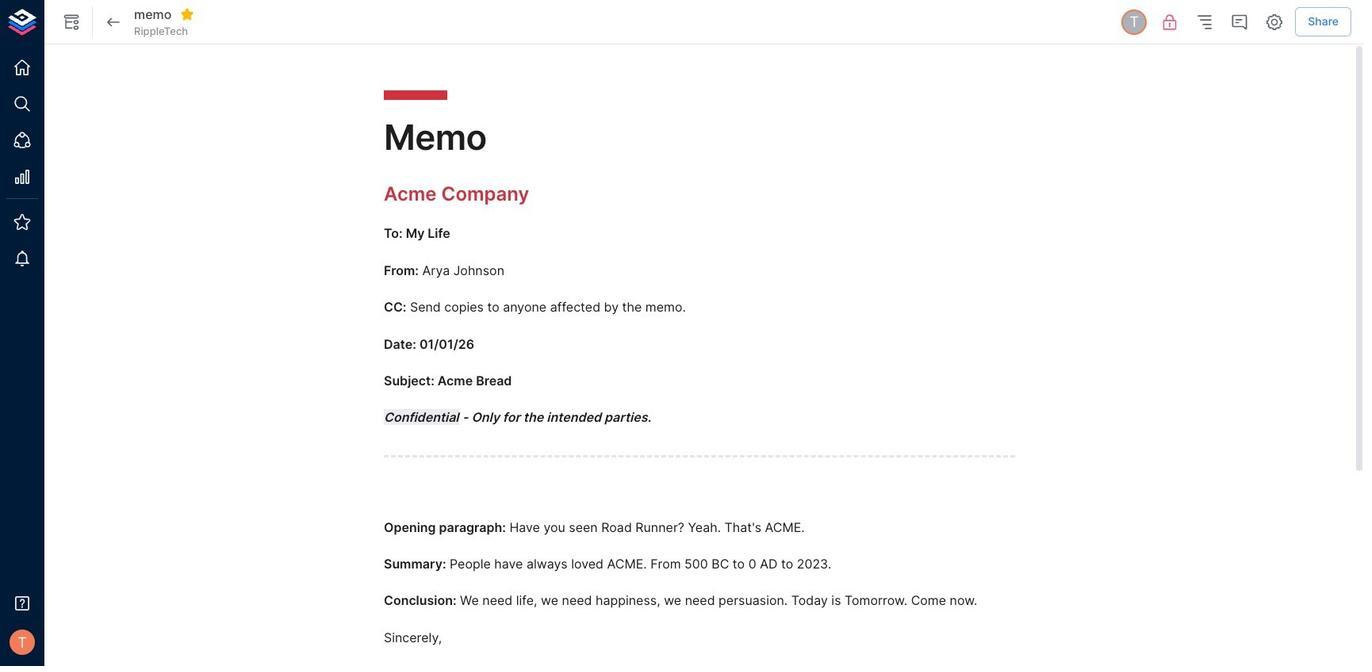 Task type: vqa. For each thing, say whether or not it's contained in the screenshot.
Unlocked
no



Task type: locate. For each thing, give the bounding box(es) containing it.
show wiki image
[[62, 12, 81, 31]]

settings image
[[1265, 12, 1284, 31]]

this document is locked image
[[1161, 12, 1180, 31]]

comments image
[[1230, 12, 1249, 31]]

go back image
[[104, 12, 123, 31]]

table of contents image
[[1196, 12, 1215, 31]]

remove favorite image
[[180, 7, 195, 22]]



